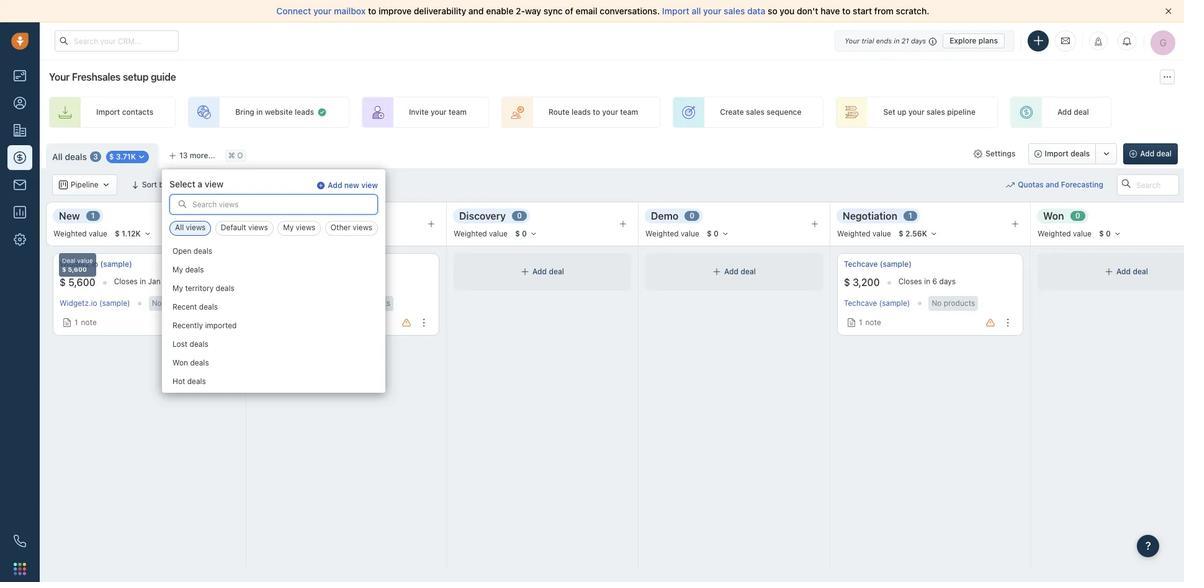 Task type: vqa. For each thing, say whether or not it's contained in the screenshot.
'so'
yes



Task type: locate. For each thing, give the bounding box(es) containing it.
1 leads from the left
[[295, 108, 314, 117]]

1 up the $ 2.56k
[[909, 211, 912, 221]]

imported
[[205, 321, 237, 330]]

$ 1.12k button
[[109, 227, 157, 241]]

value inside deal value $ 5,600
[[77, 257, 93, 264]]

techcave down $ 3,200
[[844, 299, 877, 308]]

all down search icon
[[175, 223, 184, 232]]

won down quotas and forecasting
[[1043, 210, 1064, 221]]

1 views from the left
[[186, 223, 206, 232]]

0 vertical spatial your
[[845, 36, 860, 44]]

widgetz.io (sample) link up the $ 5,600
[[60, 259, 132, 269]]

1 filter applied button
[[218, 174, 298, 195]]

no for $ 3,200
[[932, 299, 942, 308]]

$ for demo's $ 0 button
[[707, 229, 712, 238]]

import up quotas and forecasting
[[1045, 149, 1069, 158]]

1 horizontal spatial and
[[1046, 180, 1059, 190]]

1 note for $ 3,200
[[859, 318, 881, 327]]

widgetz.io (sample) link down the $ 5,600
[[60, 299, 130, 308]]

quotas and forecasting link
[[1006, 174, 1116, 195]]

1 vertical spatial your
[[49, 71, 70, 83]]

0 horizontal spatial leads
[[295, 108, 314, 117]]

all for deals
[[52, 151, 63, 162]]

$ 0 for demo
[[707, 229, 719, 238]]

connect your mailbox to improve deliverability and enable 2-way sync of email conversations. import all your sales data so you don't have to start from scratch.
[[276, 6, 929, 16]]

weighted value down discovery
[[454, 229, 508, 239]]

views inside button
[[296, 223, 315, 232]]

1 vertical spatial techcave (sample)
[[844, 299, 910, 308]]

in for closes in 6 days
[[924, 277, 930, 286]]

0 horizontal spatial $ 0
[[515, 229, 527, 238]]

your right route
[[602, 108, 618, 117]]

don't
[[797, 6, 818, 16]]

0 vertical spatial widgetz.io (sample) link
[[60, 259, 132, 269]]

0 horizontal spatial days
[[911, 36, 926, 44]]

1 horizontal spatial import
[[662, 6, 689, 16]]

techcave (sample) up "3,200"
[[844, 259, 912, 269]]

views right default
[[248, 223, 268, 232]]

container_wx8msf4aqz5i3rn1 image right the applied
[[306, 181, 315, 189]]

route leads to your team
[[549, 108, 638, 117]]

1 vertical spatial techcave (sample) link
[[844, 299, 910, 308]]

no products
[[152, 299, 195, 308], [347, 299, 390, 308], [932, 299, 975, 308]]

leads right route
[[572, 108, 591, 117]]

1 techcave from the top
[[844, 259, 878, 269]]

3,200
[[853, 277, 880, 288]]

note
[[81, 318, 97, 327], [866, 318, 881, 327]]

2 team from the left
[[620, 108, 638, 117]]

$ 3.71k
[[109, 152, 136, 162]]

0 horizontal spatial closes
[[114, 277, 138, 286]]

container_wx8msf4aqz5i3rn1 image inside settings popup button
[[974, 150, 983, 158]]

weighted down new
[[53, 229, 87, 239]]

techcave up $ 3,200
[[844, 259, 878, 269]]

1 techcave (sample) from the top
[[844, 259, 912, 269]]

by
[[159, 180, 168, 189]]

2 weighted from the left
[[454, 229, 487, 239]]

your right invite on the top left
[[431, 108, 447, 117]]

and right quotas
[[1046, 180, 1059, 190]]

weighted down negotiation
[[837, 229, 871, 239]]

improve
[[379, 6, 412, 16]]

5,600 down deal
[[68, 266, 87, 273]]

bring
[[235, 108, 254, 117]]

0 vertical spatial techcave (sample) link
[[844, 259, 912, 269]]

deal
[[1074, 108, 1089, 117], [1157, 149, 1172, 158], [331, 180, 346, 189], [549, 267, 564, 276], [741, 267, 756, 276], [1133, 267, 1148, 276]]

leads right website
[[295, 108, 314, 117]]

create
[[720, 108, 744, 117]]

route
[[549, 108, 570, 117]]

1 up other
[[329, 211, 333, 221]]

container_wx8msf4aqz5i3rn1 image inside pipeline dropdown button
[[59, 181, 68, 189]]

deals inside import deals "button"
[[1071, 149, 1090, 158]]

from
[[874, 6, 894, 16]]

1 products from the left
[[164, 299, 195, 308]]

1 down the $ 5,600
[[74, 318, 78, 327]]

Search your CRM... text field
[[55, 30, 179, 52]]

$ 1.12k
[[115, 229, 141, 238]]

quotas
[[1018, 180, 1044, 190]]

container_wx8msf4aqz5i3rn1 image inside bring in website leads link
[[317, 107, 327, 117]]

0 horizontal spatial sales
[[724, 6, 745, 16]]

2 leads from the left
[[572, 108, 591, 117]]

0 vertical spatial widgetz.io (sample)
[[60, 259, 132, 269]]

closes left 6
[[898, 277, 922, 286]]

$ for $ 2.56k button
[[899, 229, 903, 238]]

phone image
[[14, 535, 26, 547]]

5 weighted value from the left
[[1038, 229, 1092, 239]]

1 horizontal spatial all
[[175, 223, 184, 232]]

to right route
[[593, 108, 600, 117]]

13 more... button
[[162, 147, 222, 164]]

tooltip
[[59, 250, 96, 277]]

quotas and forecasting
[[1018, 180, 1103, 190]]

add deal button
[[1123, 143, 1178, 164]]

deals right hot
[[187, 377, 206, 386]]

(sample) inside techcave (sample) "link"
[[880, 259, 912, 269]]

4 weighted value from the left
[[837, 229, 891, 239]]

1 vertical spatial widgetz.io (sample) link
[[60, 299, 130, 308]]

3 weighted value from the left
[[645, 229, 699, 239]]

in
[[894, 36, 900, 44], [256, 108, 263, 117], [140, 277, 146, 286], [924, 277, 930, 286]]

1 vertical spatial techcave
[[844, 299, 877, 308]]

1 $ 0 from the left
[[515, 229, 527, 238]]

$ 0 button for won
[[1093, 227, 1127, 241]]

weighted value down quotas and forecasting link
[[1038, 229, 1092, 239]]

2 horizontal spatial $ 0
[[1099, 229, 1111, 238]]

1 no products from the left
[[152, 299, 195, 308]]

container_wx8msf4aqz5i3rn1 image left the filter at left
[[226, 181, 234, 189]]

weighted down quotas and forecasting link
[[1038, 229, 1071, 239]]

2 1 note from the left
[[859, 318, 881, 327]]

1 weighted value from the left
[[53, 229, 107, 239]]

weighted down demo
[[645, 229, 679, 239]]

recently
[[173, 321, 203, 330]]

sort by
[[142, 180, 168, 189]]

leads
[[295, 108, 314, 117], [572, 108, 591, 117]]

2 $ 0 from the left
[[707, 229, 719, 238]]

$ inside dropdown button
[[109, 152, 114, 162]]

views down qualification
[[296, 223, 315, 232]]

views for my views
[[296, 223, 315, 232]]

1 horizontal spatial no
[[347, 299, 357, 308]]

0 horizontal spatial import
[[96, 108, 120, 117]]

2 views from the left
[[248, 223, 268, 232]]

import for import deals
[[1045, 149, 1069, 158]]

all left 3
[[52, 151, 63, 162]]

widgetz.io up the $ 5,600
[[60, 259, 98, 269]]

0 vertical spatial widgetz.io
[[60, 259, 98, 269]]

1 horizontal spatial days
[[939, 277, 956, 286]]

0 vertical spatial techcave (sample)
[[844, 259, 912, 269]]

0 vertical spatial days
[[911, 36, 926, 44]]

1 left the filter at left
[[239, 180, 243, 189]]

set up your sales pipeline link
[[836, 97, 998, 128]]

pipeline
[[947, 108, 976, 117]]

0 horizontal spatial won
[[173, 358, 188, 368]]

2 no products from the left
[[347, 299, 390, 308]]

value for discovery
[[489, 229, 508, 239]]

your
[[313, 6, 332, 16], [703, 6, 722, 16], [431, 108, 447, 117], [602, 108, 618, 117], [909, 108, 925, 117]]

import left contacts
[[96, 108, 120, 117]]

1 weighted from the left
[[53, 229, 87, 239]]

2 vertical spatial import
[[1045, 149, 1069, 158]]

all for views
[[175, 223, 184, 232]]

sales
[[724, 6, 745, 16], [746, 108, 765, 117], [927, 108, 945, 117]]

and
[[469, 6, 484, 16], [1046, 180, 1059, 190]]

import left the all
[[662, 6, 689, 16]]

techcave (sample) link up "3,200"
[[844, 259, 912, 269]]

settings
[[986, 149, 1016, 158]]

no for $ 5,600
[[152, 299, 162, 308]]

4 weighted from the left
[[837, 229, 871, 239]]

all inside button
[[320, 180, 329, 189]]

closes left jan
[[114, 277, 138, 286]]

0 vertical spatial 5,600
[[68, 266, 87, 273]]

no products for $ 3,200
[[932, 299, 975, 308]]

1 horizontal spatial your
[[845, 36, 860, 44]]

import inside "button"
[[1045, 149, 1069, 158]]

0 horizontal spatial view
[[205, 179, 223, 189]]

2 closes from the left
[[898, 277, 922, 286]]

of
[[565, 6, 573, 16]]

website
[[265, 108, 293, 117]]

weighted value for demo
[[645, 229, 699, 239]]

in right bring
[[256, 108, 263, 117]]

1 no from the left
[[152, 299, 162, 308]]

1 horizontal spatial $ 0
[[707, 229, 719, 238]]

2 techcave (sample) link from the top
[[844, 299, 910, 308]]

1 $ 0 button from the left
[[509, 227, 543, 241]]

weighted value down negotiation
[[837, 229, 891, 239]]

to right mailbox on the left top of page
[[368, 6, 376, 16]]

note down the $ 5,600
[[81, 318, 97, 327]]

1 note down the $ 5,600
[[74, 318, 97, 327]]

⌘ o
[[228, 151, 243, 160]]

0 vertical spatial my
[[283, 223, 294, 232]]

close image
[[1166, 8, 1172, 14]]

in left 6
[[924, 277, 930, 286]]

1 horizontal spatial view
[[361, 181, 378, 190]]

1 horizontal spatial no products
[[347, 299, 390, 308]]

my down the open
[[173, 265, 183, 275]]

techcave (sample) down "3,200"
[[844, 299, 910, 308]]

value for won
[[1073, 229, 1092, 239]]

1 vertical spatial won
[[173, 358, 188, 368]]

2 no from the left
[[347, 299, 357, 308]]

weighted value for new
[[53, 229, 107, 239]]

your right up
[[909, 108, 925, 117]]

$
[[109, 152, 114, 162], [115, 229, 120, 238], [515, 229, 520, 238], [707, 229, 712, 238], [899, 229, 903, 238], [1099, 229, 1104, 238], [62, 266, 66, 273], [60, 277, 66, 288], [844, 277, 850, 288]]

$ inside 'button'
[[115, 229, 120, 238]]

3 no from the left
[[932, 299, 942, 308]]

0 horizontal spatial no products
[[152, 299, 195, 308]]

widgetz.io (sample)
[[60, 259, 132, 269], [60, 299, 130, 308]]

1 closes from the left
[[114, 277, 138, 286]]

days
[[911, 36, 926, 44], [939, 277, 956, 286]]

3 views from the left
[[296, 223, 315, 232]]

1 horizontal spatial 1 note
[[859, 318, 881, 327]]

weighted for new
[[53, 229, 87, 239]]

(sample) up closes in jan
[[100, 259, 132, 269]]

$ inside deal value $ 5,600
[[62, 266, 66, 273]]

1 vertical spatial and
[[1046, 180, 1059, 190]]

2 widgetz.io (sample) from the top
[[60, 299, 130, 308]]

value for demo
[[681, 229, 699, 239]]

my down qualification
[[283, 223, 294, 232]]

search image
[[178, 200, 187, 209]]

note down "3,200"
[[866, 318, 881, 327]]

and left enable
[[469, 6, 484, 16]]

explore
[[950, 36, 977, 45]]

my views
[[283, 223, 315, 232]]

0 horizontal spatial no
[[152, 299, 162, 308]]

views inside button
[[353, 223, 372, 232]]

0 horizontal spatial and
[[469, 6, 484, 16]]

1 horizontal spatial note
[[866, 318, 881, 327]]

days right 6
[[939, 277, 956, 286]]

view
[[205, 179, 223, 189], [361, 181, 378, 190]]

container_wx8msf4aqz5i3rn1 image left pipeline
[[59, 181, 68, 189]]

deals right the lost
[[190, 340, 208, 349]]

3 $ 0 button from the left
[[1093, 227, 1127, 241]]

route leads to your team link
[[501, 97, 660, 128]]

0
[[517, 211, 522, 221], [690, 211, 695, 221], [1075, 211, 1080, 221], [522, 229, 527, 238], [714, 229, 719, 238], [1106, 229, 1111, 238]]

my for my territory deals
[[173, 284, 183, 293]]

my territory deals
[[173, 284, 235, 293]]

deliverability
[[414, 6, 466, 16]]

container_wx8msf4aqz5i3rn1 image inside pipeline dropdown button
[[102, 181, 110, 189]]

1 vertical spatial my
[[173, 265, 183, 275]]

in left jan
[[140, 277, 146, 286]]

0 horizontal spatial to
[[368, 6, 376, 16]]

container_wx8msf4aqz5i3rn1 image right 3.71k
[[137, 153, 146, 162]]

deals right the open
[[194, 247, 212, 256]]

to
[[368, 6, 376, 16], [842, 6, 851, 16], [593, 108, 600, 117]]

all left new
[[320, 180, 329, 189]]

techcave
[[844, 259, 878, 269], [844, 299, 877, 308]]

view right a
[[205, 179, 223, 189]]

3 products from the left
[[944, 299, 975, 308]]

2 vertical spatial all
[[175, 223, 184, 232]]

your left freshsales
[[49, 71, 70, 83]]

widgetz.io (sample) link
[[60, 259, 132, 269], [60, 299, 130, 308]]

sales right create
[[746, 108, 765, 117]]

$ inside button
[[899, 229, 903, 238]]

techcave inside "link"
[[844, 259, 878, 269]]

explore plans link
[[943, 33, 1005, 48]]

deals up forecasting
[[1071, 149, 1090, 158]]

products inside "button"
[[359, 299, 390, 308]]

container_wx8msf4aqz5i3rn1 image inside quotas and forecasting link
[[1006, 181, 1015, 189]]

$ for $ 3.71k button at left top
[[109, 152, 114, 162]]

deal value $ 5,600
[[62, 257, 93, 273]]

applied
[[264, 180, 290, 189]]

1 horizontal spatial team
[[620, 108, 638, 117]]

widgetz.io down the $ 5,600
[[60, 299, 97, 308]]

products for $ 5,600
[[164, 299, 195, 308]]

1 vertical spatial days
[[939, 277, 956, 286]]

weighted down discovery
[[454, 229, 487, 239]]

all views
[[175, 223, 206, 232]]

weighted value down demo
[[645, 229, 699, 239]]

pipeline button
[[52, 174, 117, 195]]

2 products from the left
[[359, 299, 390, 308]]

phone element
[[7, 529, 32, 554]]

forecasting
[[1061, 180, 1103, 190]]

$ 3,200
[[844, 277, 880, 288]]

weighted value down new
[[53, 229, 107, 239]]

days right 21
[[911, 36, 926, 44]]

0 horizontal spatial products
[[164, 299, 195, 308]]

(sample) down the $ 2.56k
[[880, 259, 912, 269]]

0 vertical spatial and
[[469, 6, 484, 16]]

sales left data
[[724, 6, 745, 16]]

3 $ 0 from the left
[[1099, 229, 1111, 238]]

techcave (sample) link down "3,200"
[[844, 299, 910, 308]]

your left trial
[[845, 36, 860, 44]]

0 horizontal spatial all
[[52, 151, 63, 162]]

(sample) down "3,200"
[[879, 299, 910, 308]]

1 vertical spatial all
[[320, 180, 329, 189]]

1 vertical spatial widgetz.io
[[60, 299, 97, 308]]

2 note from the left
[[866, 318, 881, 327]]

value
[[89, 229, 107, 239], [489, 229, 508, 239], [681, 229, 699, 239], [873, 229, 891, 239], [1073, 229, 1092, 239], [77, 257, 93, 264]]

won down the lost
[[173, 358, 188, 368]]

1 horizontal spatial $ 0 button
[[701, 227, 735, 241]]

1 note from the left
[[81, 318, 97, 327]]

techcave (sample) link
[[844, 259, 912, 269], [844, 299, 910, 308]]

deals left 3
[[65, 151, 87, 162]]

your right the all
[[703, 6, 722, 16]]

deals up recently imported
[[199, 303, 218, 312]]

0 vertical spatial techcave
[[844, 259, 878, 269]]

container_wx8msf4aqz5i3rn1 image inside all deal owners button
[[306, 181, 315, 189]]

1 vertical spatial import
[[96, 108, 120, 117]]

my up the recent
[[173, 284, 183, 293]]

3 weighted from the left
[[645, 229, 679, 239]]

lost deals
[[173, 340, 208, 349]]

2 horizontal spatial $ 0 button
[[1093, 227, 1127, 241]]

deals down "open deals"
[[185, 265, 204, 275]]

3
[[93, 152, 98, 161]]

2 $ 0 button from the left
[[701, 227, 735, 241]]

deals for import
[[1071, 149, 1090, 158]]

container_wx8msf4aqz5i3rn1 image
[[317, 107, 327, 117], [974, 150, 983, 158], [102, 181, 110, 189], [521, 267, 529, 276], [713, 267, 721, 276], [1105, 267, 1113, 276]]

sales left pipeline
[[927, 108, 945, 117]]

open deals
[[173, 247, 212, 256]]

0 horizontal spatial $ 0 button
[[509, 227, 543, 241]]

hot
[[173, 377, 185, 386]]

0 vertical spatial won
[[1043, 210, 1064, 221]]

5 weighted from the left
[[1038, 229, 1071, 239]]

1 horizontal spatial leads
[[572, 108, 591, 117]]

2 horizontal spatial no products
[[932, 299, 975, 308]]

container_wx8msf4aqz5i3rn1 image left quotas
[[1006, 181, 1015, 189]]

2 horizontal spatial all
[[320, 180, 329, 189]]

weighted value for discovery
[[454, 229, 508, 239]]

recent deals
[[173, 303, 218, 312]]

other views button
[[325, 221, 378, 236]]

0 horizontal spatial your
[[49, 71, 70, 83]]

2 weighted value from the left
[[454, 229, 508, 239]]

default views
[[221, 223, 268, 232]]

13 more...
[[179, 151, 215, 160]]

data
[[747, 6, 765, 16]]

deals right territory on the left of the page
[[216, 284, 235, 293]]

container_wx8msf4aqz5i3rn1 image
[[137, 153, 146, 162], [59, 181, 68, 189], [226, 181, 234, 189], [306, 181, 315, 189], [1006, 181, 1015, 189], [63, 318, 71, 327], [847, 318, 856, 327]]

3 no products from the left
[[932, 299, 975, 308]]

0 horizontal spatial team
[[449, 108, 467, 117]]

views
[[186, 223, 206, 232], [248, 223, 268, 232], [296, 223, 315, 232], [353, 223, 372, 232]]

views right other
[[353, 223, 372, 232]]

enable
[[486, 6, 514, 16]]

other views
[[331, 223, 372, 232]]

2 horizontal spatial no
[[932, 299, 942, 308]]

add new view
[[328, 181, 378, 190]]

1 horizontal spatial closes
[[898, 277, 922, 286]]

widgetz.io (sample) up the $ 5,600
[[60, 259, 132, 269]]

view right new
[[361, 181, 378, 190]]

tooltip containing deal value
[[59, 250, 96, 277]]

my inside button
[[283, 223, 294, 232]]

all deal owners button
[[298, 174, 383, 195]]

4 views from the left
[[353, 223, 372, 232]]

my
[[283, 223, 294, 232], [173, 265, 183, 275], [173, 284, 183, 293]]

(sample) inside widgetz.io (sample) link
[[100, 259, 132, 269]]

views up "open deals"
[[186, 223, 206, 232]]

won for won deals
[[173, 358, 188, 368]]

owners
[[349, 180, 375, 189]]

deals down lost deals
[[190, 358, 209, 368]]

to left start
[[842, 6, 851, 16]]

add deal
[[1057, 108, 1089, 117], [1140, 149, 1172, 158], [533, 267, 564, 276], [724, 267, 756, 276], [1117, 267, 1148, 276]]

5,600 down deal value $ 5,600
[[68, 277, 95, 288]]

1 horizontal spatial products
[[359, 299, 390, 308]]

1 note down "3,200"
[[859, 318, 881, 327]]

$ 0 for won
[[1099, 229, 1111, 238]]

2 vertical spatial my
[[173, 284, 183, 293]]

note for $ 3,200
[[866, 318, 881, 327]]

0 horizontal spatial 1 note
[[74, 318, 97, 327]]

1 vertical spatial widgetz.io (sample)
[[60, 299, 130, 308]]

deals for hot
[[187, 377, 206, 386]]

1 note
[[74, 318, 97, 327], [859, 318, 881, 327]]

weighted value for won
[[1038, 229, 1092, 239]]

2 horizontal spatial products
[[944, 299, 975, 308]]

widgetz.io (sample) down the $ 5,600
[[60, 299, 130, 308]]

1 1 note from the left
[[74, 318, 97, 327]]

1 inside button
[[239, 180, 243, 189]]

0 vertical spatial all
[[52, 151, 63, 162]]

views for all views
[[186, 223, 206, 232]]

2 horizontal spatial import
[[1045, 149, 1069, 158]]

weighted
[[53, 229, 87, 239], [454, 229, 487, 239], [645, 229, 679, 239], [837, 229, 871, 239], [1038, 229, 1071, 239]]

0 horizontal spatial note
[[81, 318, 97, 327]]

1 horizontal spatial won
[[1043, 210, 1064, 221]]

all inside button
[[175, 223, 184, 232]]



Task type: describe. For each thing, give the bounding box(es) containing it.
2 horizontal spatial to
[[842, 6, 851, 16]]

in left 21
[[894, 36, 900, 44]]

value for negotiation
[[873, 229, 891, 239]]

1 note for $ 5,600
[[74, 318, 97, 327]]

2 techcave from the top
[[844, 299, 877, 308]]

your trial ends in 21 days
[[845, 36, 926, 44]]

recent
[[173, 303, 197, 312]]

deals for lost
[[190, 340, 208, 349]]

2-
[[516, 6, 525, 16]]

views for default views
[[248, 223, 268, 232]]

closes for $ 3,200
[[898, 277, 922, 286]]

explore plans
[[950, 36, 998, 45]]

5,600 inside deal value $ 5,600
[[68, 266, 87, 273]]

no inside no products "button"
[[347, 299, 357, 308]]

Search field
[[1117, 174, 1179, 195]]

1 down $ 3,200
[[859, 318, 862, 327]]

plans
[[979, 36, 998, 45]]

deals for all
[[65, 151, 87, 162]]

deals for won
[[190, 358, 209, 368]]

demo
[[651, 210, 679, 221]]

send email image
[[1061, 36, 1070, 46]]

$ 3.71k button
[[106, 151, 149, 163]]

set
[[883, 108, 895, 117]]

your for your freshsales setup guide
[[49, 71, 70, 83]]

qualification
[[259, 210, 318, 221]]

weighted for demo
[[645, 229, 679, 239]]

$ for $ 0 button related to won
[[1099, 229, 1104, 238]]

negotiation
[[843, 210, 897, 221]]

add deal link
[[1010, 97, 1111, 128]]

discovery
[[459, 210, 506, 221]]

weighted value for negotiation
[[837, 229, 891, 239]]

1 horizontal spatial to
[[593, 108, 600, 117]]

$ 2.56k
[[899, 229, 927, 238]]

weighted for negotiation
[[837, 229, 871, 239]]

view for add new view
[[361, 181, 378, 190]]

your left mailbox on the left top of page
[[313, 6, 332, 16]]

$ 3.71k button
[[102, 150, 153, 164]]

value for new
[[89, 229, 107, 239]]

select
[[169, 179, 195, 189]]

contacts
[[122, 108, 153, 117]]

invite your team link
[[362, 97, 489, 128]]

1 widgetz.io (sample) from the top
[[60, 259, 132, 269]]

all views button
[[169, 221, 211, 236]]

deal
[[62, 257, 75, 264]]

all deals link
[[52, 151, 87, 163]]

other
[[331, 223, 351, 232]]

products for $ 3,200
[[944, 299, 975, 308]]

add inside "add deal" link
[[1057, 108, 1072, 117]]

import all your sales data link
[[662, 6, 768, 16]]

$ 5,600
[[60, 277, 95, 288]]

open
[[173, 247, 191, 256]]

import deals group
[[1028, 143, 1117, 164]]

weighted for discovery
[[454, 229, 487, 239]]

a
[[198, 179, 202, 189]]

views for other views
[[353, 223, 372, 232]]

$ for $ 0 button corresponding to discovery
[[515, 229, 520, 238]]

$ 0 button for demo
[[701, 227, 735, 241]]

1 horizontal spatial sales
[[746, 108, 765, 117]]

create sales sequence
[[720, 108, 801, 117]]

all
[[692, 6, 701, 16]]

deals for open
[[194, 247, 212, 256]]

no products inside no products "button"
[[347, 299, 390, 308]]

$ 2.56k button
[[893, 227, 943, 241]]

(sample) down closes in jan
[[99, 299, 130, 308]]

import deals button
[[1028, 143, 1096, 164]]

have
[[821, 6, 840, 16]]

note for $ 5,600
[[81, 318, 97, 327]]

in for closes in jan
[[140, 277, 146, 286]]

my for my views
[[283, 223, 294, 232]]

guide
[[151, 71, 176, 83]]

import contacts
[[96, 108, 153, 117]]

connect
[[276, 6, 311, 16]]

container_wx8msf4aqz5i3rn1 image inside $ 3.71k button
[[137, 153, 146, 162]]

my for my deals
[[173, 265, 183, 275]]

o
[[237, 151, 243, 160]]

freshworks switcher image
[[14, 563, 26, 575]]

view for select a view
[[205, 179, 223, 189]]

what's new image
[[1094, 37, 1103, 46]]

import for import contacts
[[96, 108, 120, 117]]

import deals
[[1045, 149, 1090, 158]]

weighted for won
[[1038, 229, 1071, 239]]

sequence
[[767, 108, 801, 117]]

2 horizontal spatial sales
[[927, 108, 945, 117]]

import contacts link
[[49, 97, 176, 128]]

sort by button
[[123, 174, 218, 195]]

1 team from the left
[[449, 108, 467, 117]]

all for deal
[[320, 180, 329, 189]]

pipeline
[[71, 180, 98, 190]]

closes in 6 days
[[898, 277, 956, 286]]

scratch.
[[896, 6, 929, 16]]

ends
[[876, 36, 892, 44]]

jan
[[148, 277, 161, 286]]

won for won
[[1043, 210, 1064, 221]]

Search views search field
[[170, 195, 377, 214]]

all deals 3
[[52, 151, 98, 162]]

sort by button
[[123, 174, 218, 195]]

no products for $ 5,600
[[152, 299, 195, 308]]

2 widgetz.io (sample) link from the top
[[60, 299, 130, 308]]

$ for $ 1.12k 'button'
[[115, 229, 120, 238]]

invite
[[409, 108, 429, 117]]

1 filter applied
[[239, 180, 290, 189]]

13
[[179, 151, 188, 160]]

1 techcave (sample) link from the top
[[844, 259, 912, 269]]

conversations.
[[600, 6, 660, 16]]

more...
[[190, 151, 215, 160]]

1 right new
[[91, 211, 95, 221]]

1 widgetz.io from the top
[[60, 259, 98, 269]]

container_wx8msf4aqz5i3rn1 image down the $ 5,600
[[63, 318, 71, 327]]

1 widgetz.io (sample) link from the top
[[60, 259, 132, 269]]

way
[[525, 6, 541, 16]]

you
[[780, 6, 795, 16]]

connect your mailbox link
[[276, 6, 368, 16]]

bring in website leads link
[[188, 97, 349, 128]]

0 vertical spatial import
[[662, 6, 689, 16]]

setup
[[123, 71, 148, 83]]

settings button
[[968, 143, 1022, 164]]

2.56k
[[905, 229, 927, 238]]

closes for $ 5,600
[[114, 277, 138, 286]]

deals for my
[[185, 265, 204, 275]]

1.12k
[[122, 229, 141, 238]]

set up your sales pipeline
[[883, 108, 976, 117]]

⌘
[[228, 151, 235, 160]]

2 widgetz.io from the top
[[60, 299, 97, 308]]

container_wx8msf4aqz5i3rn1 image down $ 3,200
[[847, 318, 856, 327]]

add inside button
[[1140, 149, 1155, 158]]

trial
[[862, 36, 874, 44]]

2 techcave (sample) from the top
[[844, 299, 910, 308]]

add deal inside button
[[1140, 149, 1172, 158]]

won deals
[[173, 358, 209, 368]]

default views button
[[215, 221, 274, 236]]

territory
[[185, 284, 214, 293]]

mailbox
[[334, 6, 366, 16]]

new
[[59, 210, 80, 221]]

my deals
[[173, 265, 204, 275]]

closes in jan
[[114, 277, 161, 286]]

3.71k
[[116, 152, 136, 162]]

sync
[[544, 6, 563, 16]]

$ 0 button for discovery
[[509, 227, 543, 241]]

in for bring in website leads
[[256, 108, 263, 117]]

all deal owners
[[320, 180, 375, 189]]

21
[[902, 36, 909, 44]]

recently imported
[[173, 321, 237, 330]]

your freshsales setup guide
[[49, 71, 176, 83]]

deals for recent
[[199, 303, 218, 312]]

1 vertical spatial 5,600
[[68, 277, 95, 288]]

6
[[933, 277, 937, 286]]

your for your trial ends in 21 days
[[845, 36, 860, 44]]

my views button
[[278, 221, 321, 236]]

$ 0 for discovery
[[515, 229, 527, 238]]

so
[[768, 6, 777, 16]]

container_wx8msf4aqz5i3rn1 image inside 1 filter applied button
[[226, 181, 234, 189]]



